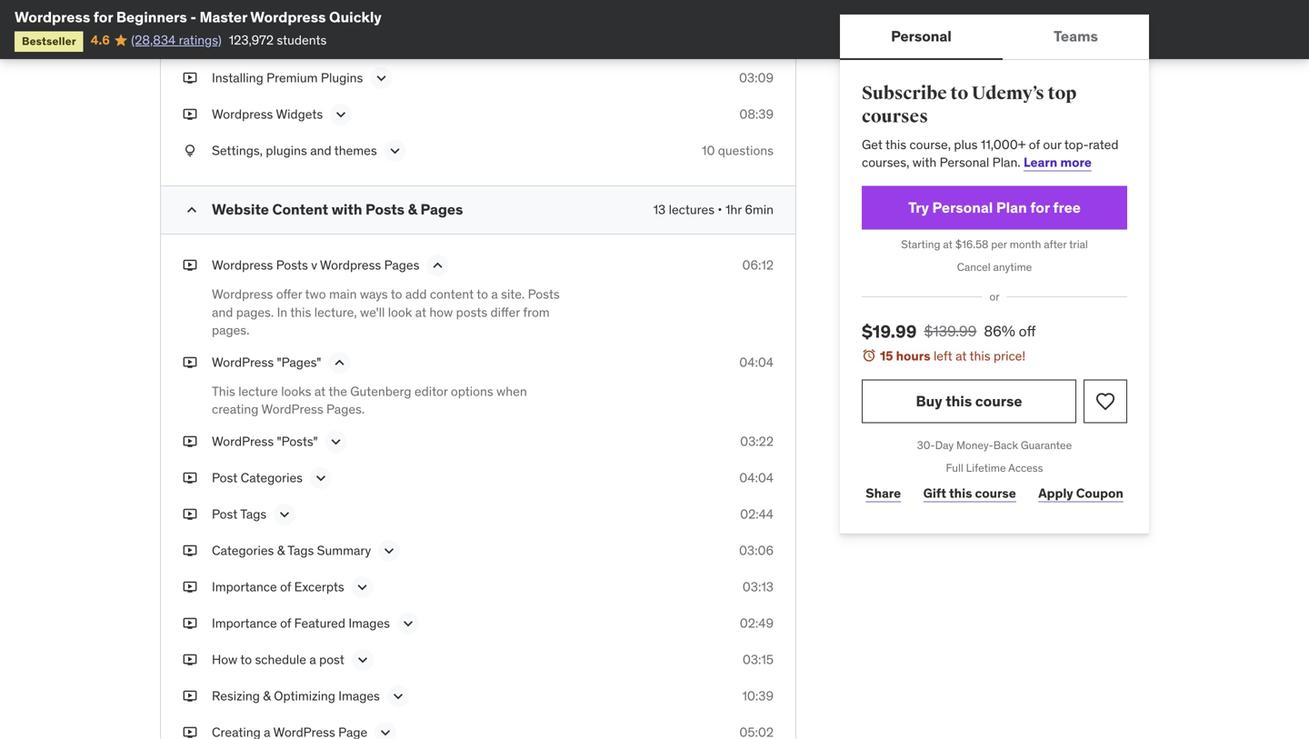 Task type: vqa. For each thing, say whether or not it's contained in the screenshot.
EXCERPTS
yes



Task type: describe. For each thing, give the bounding box(es) containing it.
xsmall image for resizing & optimizing images
[[183, 688, 197, 705]]

personal button
[[840, 15, 1003, 58]]

wordpress up adding
[[250, 8, 326, 26]]

buy
[[916, 392, 943, 410]]

month
[[1010, 237, 1041, 251]]

wishlist image
[[1095, 390, 1117, 412]]

tab list containing personal
[[840, 15, 1149, 60]]

30-
[[917, 438, 935, 452]]

personal inside get this course, plus 11,000+ of our top-rated courses, with personal plan.
[[940, 154, 989, 170]]

udemy's
[[972, 82, 1044, 105]]

installing premium plugins
[[212, 70, 363, 86]]

learn
[[1024, 154, 1058, 170]]

starting
[[901, 237, 941, 251]]

03:09
[[739, 70, 774, 86]]

get this course, plus 11,000+ of our top-rated courses, with personal plan.
[[862, 136, 1119, 170]]

resizing & optimizing images
[[212, 688, 380, 704]]

share
[[866, 485, 901, 502]]

free
[[1053, 198, 1081, 217]]

this inside wordpress offer two main ways to add content to a site.  posts and pages.  in this lecture, we'll look at how posts differ from pages.
[[290, 304, 311, 320]]

4.6
[[91, 32, 110, 48]]

share button
[[862, 476, 905, 512]]

wordpress for beginners - master wordpress quickly
[[15, 8, 382, 26]]

this for buy
[[946, 392, 972, 410]]

images for importance of featured images
[[349, 615, 390, 632]]

gift
[[923, 485, 946, 502]]

1 horizontal spatial tags
[[288, 543, 314, 559]]

creating
[[212, 401, 259, 417]]

apply
[[1039, 485, 1073, 502]]

per
[[991, 237, 1007, 251]]

hours
[[896, 348, 931, 364]]

we'll
[[360, 304, 385, 320]]

v
[[311, 257, 317, 273]]

1 vertical spatial pages
[[384, 257, 420, 273]]

courses,
[[862, 154, 910, 170]]

1 vertical spatial posts
[[276, 257, 308, 273]]

xsmall image for 08:39
[[183, 106, 197, 123]]

gift this course link
[[920, 476, 1020, 512]]

show lecture description image for settings, plugins and themes
[[386, 142, 404, 160]]

content
[[430, 286, 474, 303]]

this left "price!"
[[970, 348, 991, 364]]

10 questions
[[702, 142, 774, 159]]

top-
[[1064, 136, 1089, 153]]

show lecture description image for categories & tags summary
[[380, 542, 398, 560]]

categories & tags summary
[[212, 543, 371, 559]]

03:06
[[739, 543, 774, 559]]

coupon
[[1076, 485, 1124, 502]]

wordpress offer two main ways to add content to a site.  posts and pages.  in this lecture, we'll look at how posts differ from pages.
[[212, 286, 560, 338]]

this for get
[[886, 136, 907, 153]]

wordpress for for
[[15, 8, 90, 26]]

wordpress for "posts"
[[212, 433, 274, 450]]

posts
[[456, 304, 488, 320]]

wordpress inside "this lecture looks at the gutenberg editor options when creating wordpress pages."
[[261, 401, 323, 417]]

wordpress widgets
[[212, 106, 323, 122]]

access
[[1008, 461, 1043, 475]]

0 vertical spatial pages
[[421, 200, 463, 219]]

excerpts
[[294, 579, 344, 595]]

$16.58
[[955, 237, 989, 251]]

of for 03:13
[[280, 579, 291, 595]]

look
[[388, 304, 412, 320]]

back
[[994, 438, 1018, 452]]

xsmall image for post tags
[[183, 506, 197, 524]]

gift this course
[[923, 485, 1016, 502]]

$139.99
[[924, 322, 977, 340]]

post for post tags
[[212, 506, 238, 523]]

rated
[[1089, 136, 1119, 153]]

of inside get this course, plus 11,000+ of our top-rated courses, with personal plan.
[[1029, 136, 1040, 153]]

08:39
[[740, 106, 774, 122]]

options
[[451, 383, 493, 400]]

from
[[523, 304, 550, 320]]

guarantee
[[1021, 438, 1072, 452]]

optimizing
[[274, 688, 335, 704]]

15 hours left at this price!
[[880, 348, 1026, 364]]

resizing
[[212, 688, 260, 704]]

plugins
[[266, 142, 307, 159]]

wordpress up main
[[320, 257, 381, 273]]

post categories
[[212, 470, 303, 486]]

xsmall image for wordpress "posts"
[[183, 433, 197, 451]]

wordpress posts v wordpress pages
[[212, 257, 420, 273]]

post tags
[[212, 506, 267, 523]]

1 vertical spatial categories
[[212, 543, 274, 559]]

to up look at the left top of the page
[[391, 286, 402, 303]]

personal inside button
[[891, 27, 952, 45]]

two
[[305, 286, 326, 303]]

to right how
[[240, 652, 252, 668]]

adding
[[268, 33, 308, 50]]

starting at $16.58 per month after trial cancel anytime
[[901, 237, 1088, 274]]

xsmall image for 03:06
[[183, 542, 197, 560]]

of for 02:49
[[280, 615, 291, 632]]

wordpress "pages"
[[212, 354, 321, 371]]

summary
[[317, 543, 371, 559]]

premium
[[267, 70, 318, 86]]

xsmall image for importance of featured images
[[183, 615, 197, 633]]

a for sitemap
[[311, 33, 318, 50]]

settings,
[[212, 142, 263, 159]]

2 04:04 from the top
[[739, 470, 774, 486]]

0 horizontal spatial for
[[93, 8, 113, 26]]

website
[[212, 200, 269, 219]]

123,972 students
[[229, 32, 327, 48]]

xsmall image for post categories
[[183, 469, 197, 487]]

xsmall image for 04:04
[[183, 354, 197, 372]]

in
[[277, 304, 287, 320]]

anytime
[[993, 260, 1032, 274]]

0 vertical spatial categories
[[241, 470, 303, 486]]

posts inside wordpress offer two main ways to add content to a site.  posts and pages.  in this lecture, we'll look at how posts differ from pages.
[[528, 286, 560, 303]]

10:39
[[742, 688, 774, 704]]

1 vertical spatial plugins
[[321, 70, 363, 86]]

pages.
[[326, 401, 365, 417]]

teams button
[[1003, 15, 1149, 58]]

(28,834 ratings)
[[131, 32, 222, 48]]

ratings)
[[179, 32, 222, 48]]

13 lectures • 1hr 6min
[[653, 202, 774, 218]]

gutenberg
[[350, 383, 411, 400]]

cancel
[[957, 260, 991, 274]]

this for gift
[[949, 485, 972, 502]]

lifetime
[[966, 461, 1006, 475]]

try personal plan for free link
[[862, 186, 1127, 230]]

trial
[[1069, 237, 1088, 251]]

plus
[[954, 136, 978, 153]]

plan.
[[993, 154, 1021, 170]]

wordpress for "pages"
[[212, 354, 274, 371]]

1 horizontal spatial for
[[1030, 198, 1050, 217]]



Task type: locate. For each thing, give the bounding box(es) containing it.
7 xsmall image from the top
[[183, 724, 197, 739]]

images down "post"
[[338, 688, 380, 704]]

& for images
[[263, 688, 271, 704]]

ways
[[360, 286, 388, 303]]

how
[[212, 652, 237, 668]]

courses
[[862, 106, 928, 128]]

and inside wordpress offer two main ways to add content to a site.  posts and pages.  in this lecture, we'll look at how posts differ from pages.
[[212, 304, 233, 320]]

plugins
[[212, 33, 254, 50], [321, 70, 363, 86]]

pages up content
[[421, 200, 463, 219]]

& for a
[[257, 33, 265, 50]]

& for summary
[[277, 543, 285, 559]]

post for post categories
[[212, 470, 238, 486]]

students
[[277, 32, 327, 48]]

1 horizontal spatial plugins
[[321, 70, 363, 86]]

(28,834
[[131, 32, 176, 48]]

and right plugins
[[310, 142, 331, 159]]

course inside button
[[975, 392, 1022, 410]]

wordpress left the offer
[[212, 286, 273, 303]]

8 xsmall image from the top
[[183, 688, 197, 705]]

this right in
[[290, 304, 311, 320]]

show lecture description image down summary
[[353, 578, 372, 597]]

lectures
[[669, 202, 715, 218]]

pages up add
[[384, 257, 420, 273]]

2 vertical spatial personal
[[932, 198, 993, 217]]

left
[[934, 348, 953, 364]]

6 xsmall image from the top
[[183, 506, 197, 524]]

course for gift this course
[[975, 485, 1016, 502]]

course down lifetime
[[975, 485, 1016, 502]]

for
[[93, 8, 113, 26], [1030, 198, 1050, 217]]

0 vertical spatial wordpress
[[212, 354, 274, 371]]

tags
[[240, 506, 267, 523], [288, 543, 314, 559]]

to up posts
[[477, 286, 488, 303]]

wordpress down installing
[[212, 106, 273, 122]]

0 vertical spatial pages.
[[236, 304, 274, 320]]

with inside get this course, plus 11,000+ of our top-rated courses, with personal plan.
[[913, 154, 937, 170]]

0 vertical spatial post
[[212, 470, 238, 486]]

lecture,
[[314, 304, 357, 320]]

at left the
[[314, 383, 326, 400]]

hide lecture description image for wordpress posts v wordpress pages
[[429, 257, 447, 275]]

schedule
[[255, 652, 306, 668]]

small image
[[183, 201, 201, 219]]

plan
[[996, 198, 1027, 217]]

xsmall image for 03:13
[[183, 578, 197, 596]]

with right content
[[332, 200, 362, 219]]

personal up the $16.58
[[932, 198, 993, 217]]

hide lecture description image
[[429, 257, 447, 275], [330, 354, 349, 372]]

04:04
[[739, 354, 774, 371], [739, 470, 774, 486]]

0 vertical spatial tags
[[240, 506, 267, 523]]

this inside buy this course button
[[946, 392, 972, 410]]

1 vertical spatial post
[[212, 506, 238, 523]]

at inside wordpress offer two main ways to add content to a site.  posts and pages.  in this lecture, we'll look at how posts differ from pages.
[[415, 304, 426, 320]]

2 horizontal spatial posts
[[528, 286, 560, 303]]

lecture
[[238, 383, 278, 400]]

show lecture description image for importance of excerpts
[[353, 578, 372, 597]]

at inside "this lecture looks at the gutenberg editor options when creating wordpress pages."
[[314, 383, 326, 400]]

widgets
[[276, 106, 323, 122]]

show lecture description image for importance of featured images
[[399, 615, 417, 633]]

this right buy
[[946, 392, 972, 410]]

plugins & adding a sitemap
[[212, 33, 369, 50]]

"posts"
[[277, 433, 318, 450]]

course for buy this course
[[975, 392, 1022, 410]]

importance
[[212, 579, 277, 595], [212, 615, 277, 632]]

2 importance from the top
[[212, 615, 277, 632]]

1 course from the top
[[975, 392, 1022, 410]]

importance for importance of excerpts
[[212, 579, 277, 595]]

0 horizontal spatial hide lecture description image
[[330, 354, 349, 372]]

get
[[862, 136, 883, 153]]

images right the 'featured'
[[349, 615, 390, 632]]

04:04 up 02:44
[[739, 470, 774, 486]]

04:04 up 03:22
[[739, 354, 774, 371]]

offer
[[276, 286, 302, 303]]

show lecture description image for post categories
[[312, 469, 330, 488]]

wordpress down website at the top of the page
[[212, 257, 273, 273]]

a right adding
[[311, 33, 318, 50]]

5 xsmall image from the top
[[183, 469, 197, 487]]

course up back
[[975, 392, 1022, 410]]

images for resizing & optimizing images
[[338, 688, 380, 704]]

11,000+
[[981, 136, 1026, 153]]

03:22
[[740, 433, 774, 450]]

pages. up wordpress "pages"
[[212, 322, 250, 338]]

0 horizontal spatial plugins
[[212, 33, 254, 50]]

tags down post categories
[[240, 506, 267, 523]]

show lecture description image for how to schedule a post
[[353, 651, 372, 669]]

2 course from the top
[[975, 485, 1016, 502]]

categories down wordpress "posts"
[[241, 470, 303, 486]]

post up the post tags
[[212, 470, 238, 486]]

hide lecture description image up the
[[330, 354, 349, 372]]

& left adding
[[257, 33, 265, 50]]

3 xsmall image from the top
[[183, 354, 197, 372]]

this inside gift this course link
[[949, 485, 972, 502]]

buy this course button
[[862, 380, 1077, 423]]

1 vertical spatial images
[[338, 688, 380, 704]]

a for post
[[309, 652, 316, 668]]

1 horizontal spatial hide lecture description image
[[429, 257, 447, 275]]

1 vertical spatial hide lecture description image
[[330, 354, 349, 372]]

or
[[990, 290, 1000, 304]]

off
[[1019, 322, 1036, 340]]

hide lecture description image up content
[[429, 257, 447, 275]]

0 vertical spatial 04:04
[[739, 354, 774, 371]]

15
[[880, 348, 893, 364]]

posts down themes
[[366, 200, 405, 219]]

"pages"
[[277, 354, 321, 371]]

course
[[975, 392, 1022, 410], [975, 485, 1016, 502]]

show lecture description image for wordpress "posts"
[[327, 433, 345, 451]]

pages
[[421, 200, 463, 219], [384, 257, 420, 273]]

looks
[[281, 383, 311, 400]]

0 vertical spatial hide lecture description image
[[429, 257, 447, 275]]

xsmall image
[[183, 33, 197, 51], [183, 106, 197, 123], [183, 354, 197, 372], [183, 542, 197, 560], [183, 578, 197, 596], [183, 651, 197, 669], [183, 724, 197, 739]]

featured
[[294, 615, 345, 632]]

1 horizontal spatial and
[[310, 142, 331, 159]]

123,972
[[229, 32, 274, 48]]

xsmall image for 03:15
[[183, 651, 197, 669]]

with down course,
[[913, 154, 937, 170]]

tags up excerpts
[[288, 543, 314, 559]]

try personal plan for free
[[908, 198, 1081, 217]]

0 vertical spatial and
[[310, 142, 331, 159]]

& up add
[[408, 200, 417, 219]]

1 vertical spatial importance
[[212, 615, 277, 632]]

30-day money-back guarantee full lifetime access
[[917, 438, 1072, 475]]

for up 4.6
[[93, 8, 113, 26]]

& right resizing
[[263, 688, 271, 704]]

personal
[[891, 27, 952, 45], [940, 154, 989, 170], [932, 198, 993, 217]]

when
[[496, 383, 527, 400]]

importance of featured images
[[212, 615, 390, 632]]

wordpress inside wordpress offer two main ways to add content to a site.  posts and pages.  in this lecture, we'll look at how posts differ from pages.
[[212, 286, 273, 303]]

0 vertical spatial of
[[1029, 136, 1040, 153]]

sitemap
[[321, 33, 369, 50]]

0 vertical spatial course
[[975, 392, 1022, 410]]

plugins down 'master'
[[212, 33, 254, 50]]

1 04:04 from the top
[[739, 354, 774, 371]]

a inside wordpress offer two main ways to add content to a site.  posts and pages.  in this lecture, we'll look at how posts differ from pages.
[[491, 286, 498, 303]]

&
[[257, 33, 265, 50], [408, 200, 417, 219], [277, 543, 285, 559], [263, 688, 271, 704]]

categories down the post tags
[[212, 543, 274, 559]]

buy this course
[[916, 392, 1022, 410]]

1 vertical spatial a
[[491, 286, 498, 303]]

wordpress up lecture
[[212, 354, 274, 371]]

7 xsmall image from the top
[[183, 615, 197, 633]]

1 vertical spatial 04:04
[[739, 470, 774, 486]]

this
[[212, 383, 235, 400]]

0 horizontal spatial with
[[332, 200, 362, 219]]

wordpress for posts
[[212, 257, 273, 273]]

$19.99 $139.99 86% off
[[862, 320, 1036, 342]]

wordpress down looks
[[261, 401, 323, 417]]

0 horizontal spatial pages
[[384, 257, 420, 273]]

categories
[[241, 470, 303, 486], [212, 543, 274, 559]]

1hr
[[726, 202, 742, 218]]

02:49
[[740, 615, 774, 632]]

of left excerpts
[[280, 579, 291, 595]]

0 vertical spatial a
[[311, 33, 318, 50]]

02:44
[[740, 506, 774, 523]]

subscribe to udemy's top courses
[[862, 82, 1077, 128]]

2 vertical spatial a
[[309, 652, 316, 668]]

0 vertical spatial importance
[[212, 579, 277, 595]]

importance for importance of featured images
[[212, 615, 277, 632]]

show lecture description image for post tags
[[276, 506, 294, 524]]

06:12
[[742, 257, 774, 273]]

1 vertical spatial wordpress
[[261, 401, 323, 417]]

importance down categories & tags summary
[[212, 579, 277, 595]]

1 post from the top
[[212, 470, 238, 486]]

at left the $16.58
[[943, 237, 953, 251]]

wordpress for offer
[[212, 286, 273, 303]]

show lecture description image right the 'featured'
[[399, 615, 417, 633]]

1 xsmall image from the top
[[183, 33, 197, 51]]

wordpress
[[212, 354, 274, 371], [261, 401, 323, 417], [212, 433, 274, 450]]

pages. left in
[[236, 304, 274, 320]]

of left the 'featured'
[[280, 615, 291, 632]]

show lecture description image for installing premium plugins
[[372, 69, 390, 87]]

price!
[[994, 348, 1026, 364]]

1 horizontal spatial pages
[[421, 200, 463, 219]]

how to schedule a post
[[212, 652, 344, 668]]

1 vertical spatial for
[[1030, 198, 1050, 217]]

1 vertical spatial tags
[[288, 543, 314, 559]]

website content with posts & pages
[[212, 200, 463, 219]]

0 vertical spatial plugins
[[212, 33, 254, 50]]

1 vertical spatial and
[[212, 304, 233, 320]]

0 vertical spatial for
[[93, 8, 113, 26]]

xsmall image
[[183, 69, 197, 87], [183, 142, 197, 160], [183, 257, 197, 274], [183, 433, 197, 451], [183, 469, 197, 487], [183, 506, 197, 524], [183, 615, 197, 633], [183, 688, 197, 705]]

& up importance of excerpts at the bottom left
[[277, 543, 285, 559]]

of left our
[[1029, 136, 1040, 153]]

2 post from the top
[[212, 506, 238, 523]]

posts left v
[[276, 257, 308, 273]]

0 horizontal spatial and
[[212, 304, 233, 320]]

subscribe
[[862, 82, 947, 105]]

post down post categories
[[212, 506, 238, 523]]

with
[[913, 154, 937, 170], [332, 200, 362, 219]]

show lecture description image
[[372, 69, 390, 87], [386, 142, 404, 160], [353, 578, 372, 597], [399, 615, 417, 633]]

show lecture description image down quickly
[[372, 69, 390, 87]]

wordpress "posts"
[[212, 433, 318, 450]]

1 vertical spatial personal
[[940, 154, 989, 170]]

to left udemy's
[[950, 82, 968, 105]]

importance up how
[[212, 615, 277, 632]]

1 xsmall image from the top
[[183, 69, 197, 87]]

this up the courses,
[[886, 136, 907, 153]]

a left site.
[[491, 286, 498, 303]]

main
[[329, 286, 357, 303]]

1 importance from the top
[[212, 579, 277, 595]]

at inside the starting at $16.58 per month after trial cancel anytime
[[943, 237, 953, 251]]

learn more link
[[1024, 154, 1092, 170]]

site.
[[501, 286, 525, 303]]

for left free on the right top of the page
[[1030, 198, 1050, 217]]

03:13
[[743, 579, 774, 595]]

0 vertical spatial images
[[349, 615, 390, 632]]

after
[[1044, 237, 1067, 251]]

1 vertical spatial pages.
[[212, 322, 250, 338]]

0 vertical spatial personal
[[891, 27, 952, 45]]

show lecture description image
[[332, 106, 350, 124], [327, 433, 345, 451], [312, 469, 330, 488], [276, 506, 294, 524], [380, 542, 398, 560], [353, 651, 372, 669], [389, 688, 407, 706], [377, 724, 395, 739]]

-
[[190, 8, 196, 26]]

3 xsmall image from the top
[[183, 257, 197, 274]]

show lecture description image for wordpress widgets
[[332, 106, 350, 124]]

1 horizontal spatial with
[[913, 154, 937, 170]]

6 xsmall image from the top
[[183, 651, 197, 669]]

0 horizontal spatial tags
[[240, 506, 267, 523]]

differ
[[491, 304, 520, 320]]

show lecture description image right themes
[[386, 142, 404, 160]]

2 vertical spatial wordpress
[[212, 433, 274, 450]]

and left in
[[212, 304, 233, 320]]

editor
[[415, 383, 448, 400]]

importance of excerpts
[[212, 579, 344, 595]]

this right gift
[[949, 485, 972, 502]]

2 xsmall image from the top
[[183, 106, 197, 123]]

2 vertical spatial posts
[[528, 286, 560, 303]]

show lecture description image for resizing & optimizing images
[[389, 688, 407, 706]]

personal up subscribe
[[891, 27, 952, 45]]

personal down the plus
[[940, 154, 989, 170]]

posts up from
[[528, 286, 560, 303]]

day
[[935, 438, 954, 452]]

this inside get this course, plus 11,000+ of our top-rated courses, with personal plan.
[[886, 136, 907, 153]]

beginners
[[116, 8, 187, 26]]

5 xsmall image from the top
[[183, 578, 197, 596]]

0 vertical spatial with
[[913, 154, 937, 170]]

posts
[[366, 200, 405, 219], [276, 257, 308, 273], [528, 286, 560, 303]]

wordpress up "bestseller"
[[15, 8, 90, 26]]

top
[[1048, 82, 1077, 105]]

alarm image
[[862, 348, 876, 363]]

0 horizontal spatial posts
[[276, 257, 308, 273]]

6min
[[745, 202, 774, 218]]

to inside subscribe to udemy's top courses
[[950, 82, 968, 105]]

xsmall image for installing premium plugins
[[183, 69, 197, 87]]

of
[[1029, 136, 1040, 153], [280, 579, 291, 595], [280, 615, 291, 632]]

a left "post"
[[309, 652, 316, 668]]

2 vertical spatial of
[[280, 615, 291, 632]]

1 vertical spatial with
[[332, 200, 362, 219]]

0 vertical spatial posts
[[366, 200, 405, 219]]

try
[[908, 198, 929, 217]]

plugins down sitemap
[[321, 70, 363, 86]]

at down add
[[415, 304, 426, 320]]

4 xsmall image from the top
[[183, 542, 197, 560]]

wordpress down creating
[[212, 433, 274, 450]]

1 vertical spatial course
[[975, 485, 1016, 502]]

wordpress for widgets
[[212, 106, 273, 122]]

add
[[405, 286, 427, 303]]

hide lecture description image for wordpress "pages"
[[330, 354, 349, 372]]

post
[[319, 652, 344, 668]]

1 vertical spatial of
[[280, 579, 291, 595]]

2 xsmall image from the top
[[183, 142, 197, 160]]

1 horizontal spatial posts
[[366, 200, 405, 219]]

$19.99
[[862, 320, 917, 342]]

4 xsmall image from the top
[[183, 433, 197, 451]]

at right left
[[956, 348, 967, 364]]

tab list
[[840, 15, 1149, 60]]

xsmall image for settings, plugins and themes
[[183, 142, 197, 160]]



